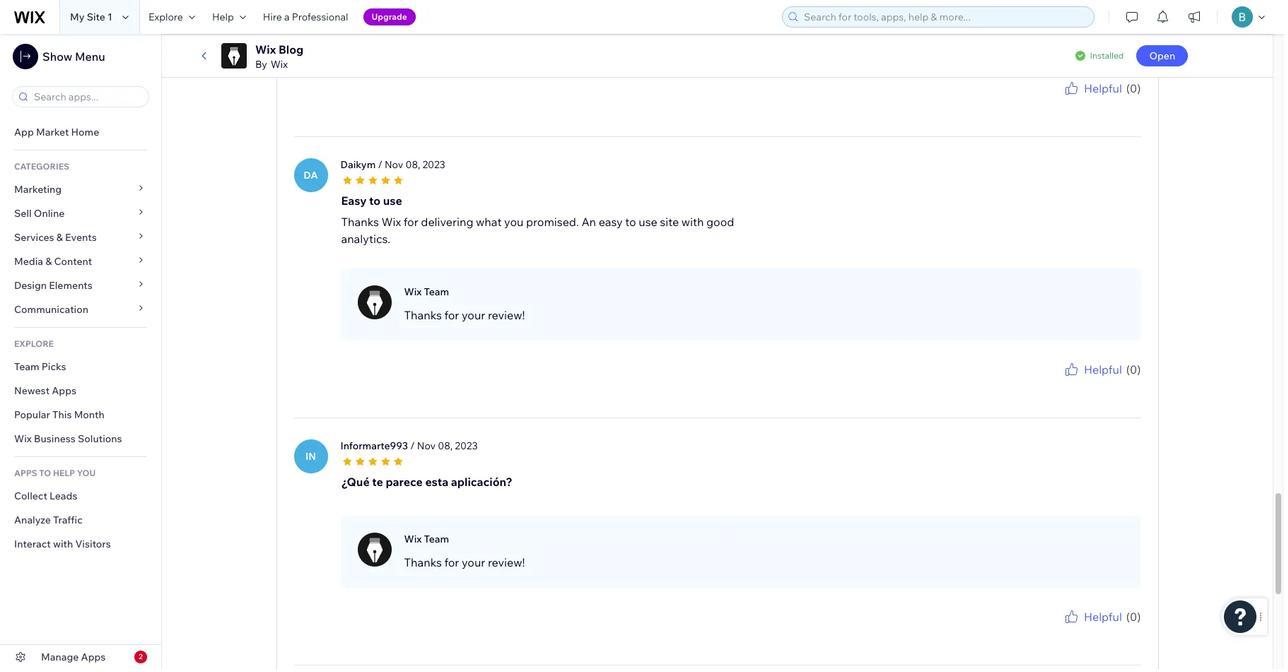 Task type: describe. For each thing, give the bounding box(es) containing it.
1 helpful from the top
[[1084, 81, 1122, 95]]

services
[[14, 231, 54, 244]]

media & content
[[14, 255, 92, 268]]

help button
[[204, 0, 254, 34]]

/ for ¿qué te parece esta aplicación?
[[410, 440, 415, 452]]

1 feedback from the top
[[1104, 97, 1141, 107]]

nov for ¿qué te parece esta aplicación?
[[417, 440, 436, 452]]

explore
[[148, 11, 183, 23]]

leads
[[50, 490, 77, 503]]

hire
[[263, 11, 282, 23]]

wix right by
[[271, 58, 288, 71]]

collect
[[14, 490, 47, 503]]

home
[[71, 126, 99, 139]]

show
[[42, 49, 72, 64]]

visitors
[[75, 538, 111, 551]]

sell
[[14, 207, 32, 220]]

collect leads
[[14, 490, 77, 503]]

thanks right w i icon
[[404, 555, 442, 570]]

& for content
[[45, 255, 52, 268]]

wix business solutions
[[14, 433, 122, 445]]

with inside sidebar element
[[53, 538, 73, 551]]

team picks link
[[0, 355, 161, 379]]

app market home
[[14, 126, 99, 139]]

manage
[[41, 651, 79, 664]]

thanks for your review! for ¿qué te parece esta aplicación?
[[404, 555, 525, 570]]

da
[[304, 169, 318, 181]]

upgrade
[[372, 11, 407, 22]]

a
[[284, 11, 290, 23]]

wix team for thanks wix for delivering what you promised. an easy to use site with good analytics.
[[404, 285, 449, 298]]

media & content link
[[0, 250, 161, 274]]

analyze traffic
[[14, 514, 83, 527]]

sidebar element
[[0, 34, 162, 670]]

business
[[34, 433, 76, 445]]

apps for newest apps
[[52, 385, 76, 397]]

team inside team picks 'link'
[[14, 361, 39, 373]]

show menu button
[[13, 44, 105, 69]]

upgrade button
[[363, 8, 416, 25]]

interact with visitors link
[[0, 532, 161, 556]]

0 vertical spatial use
[[383, 193, 402, 208]]

delivering
[[421, 215, 473, 229]]

newest apps
[[14, 385, 76, 397]]

communication link
[[0, 298, 161, 322]]

2023 for ¿qué te parece esta aplicación?
[[455, 440, 478, 452]]

design
[[14, 279, 47, 292]]

apps
[[14, 468, 37, 479]]

solutions
[[78, 433, 122, 445]]

popular this month
[[14, 409, 105, 421]]

team for ¿qué te parece esta aplicación?
[[424, 533, 449, 546]]

informarte993 / nov 08, 2023
[[340, 440, 478, 452]]

te
[[372, 475, 383, 489]]

professional
[[292, 11, 348, 23]]

1 helpful button from the top
[[1063, 80, 1122, 97]]

market
[[36, 126, 69, 139]]

manage apps
[[41, 651, 106, 664]]

1 review! from the top
[[488, 27, 525, 41]]

w i image
[[357, 285, 391, 319]]

review! for ¿qué te parece esta aplicación?
[[488, 555, 525, 570]]

promised.
[[526, 215, 579, 229]]

popular this month link
[[0, 403, 161, 427]]

helpful for thanks wix for delivering what you promised. an easy to use site with good analytics.
[[1084, 362, 1122, 377]]

analyze traffic link
[[0, 508, 161, 532]]

esta
[[425, 475, 448, 489]]

parece
[[386, 475, 423, 489]]

feedback for ¿qué te parece esta aplicación?
[[1104, 625, 1141, 636]]

daikym / nov 08, 2023
[[340, 158, 445, 171]]

hire a professional
[[263, 11, 348, 23]]

my site 1
[[70, 11, 112, 23]]

thank for thanks wix for delivering what you promised. an easy to use site with good analytics.
[[1029, 378, 1053, 389]]

you
[[77, 468, 96, 479]]

marketing link
[[0, 177, 161, 202]]

categories
[[14, 161, 69, 172]]

sell online
[[14, 207, 65, 220]]

site
[[87, 11, 105, 23]]

with inside easy to use thanks wix for delivering what you promised. an easy to use site with good analytics.
[[681, 215, 704, 229]]

08, for ¿qué te parece esta aplicación?
[[438, 440, 453, 452]]

design elements link
[[0, 274, 161, 298]]

help
[[53, 468, 75, 479]]

thank you for your feedback for thanks wix for delivering what you promised. an easy to use site with good analytics.
[[1029, 378, 1141, 389]]

easy
[[599, 215, 623, 229]]

wix right w i icon
[[404, 533, 422, 546]]

informarte993
[[340, 440, 408, 452]]

in
[[305, 450, 316, 463]]

helpful for ¿qué te parece esta aplicación?
[[1084, 610, 1122, 624]]

to
[[39, 468, 51, 479]]

elements
[[49, 279, 93, 292]]

this
[[52, 409, 72, 421]]

you inside easy to use thanks wix for delivering what you promised. an easy to use site with good analytics.
[[504, 215, 524, 229]]

my
[[70, 11, 85, 23]]

what
[[476, 215, 502, 229]]

open
[[1149, 49, 1175, 62]]

by
[[255, 58, 267, 71]]

open button
[[1136, 45, 1188, 66]]

blog
[[279, 42, 304, 57]]

1 thanks for your review! from the top
[[404, 27, 525, 41]]

wix inside wix business solutions link
[[14, 433, 32, 445]]

1 horizontal spatial use
[[639, 215, 657, 229]]

wix inside easy to use thanks wix for delivering what you promised. an easy to use site with good analytics.
[[381, 215, 401, 229]]

wix right w i image
[[404, 285, 422, 298]]

app
[[14, 126, 34, 139]]



Task type: vqa. For each thing, say whether or not it's contained in the screenshot.
Marketing & SEO
no



Task type: locate. For each thing, give the bounding box(es) containing it.
team down esta
[[424, 533, 449, 546]]

wix blog logo image
[[221, 43, 247, 69]]

2 vertical spatial team
[[424, 533, 449, 546]]

help
[[212, 11, 234, 23]]

wix team right w i image
[[404, 285, 449, 298]]

wix team right w i icon
[[404, 533, 449, 546]]

1 horizontal spatial /
[[410, 440, 415, 452]]

thanks up analytics.
[[341, 215, 379, 229]]

0 vertical spatial with
[[681, 215, 704, 229]]

media
[[14, 255, 43, 268]]

1 vertical spatial feedback
[[1104, 378, 1141, 389]]

2 thank you for your feedback from the top
[[1029, 378, 1141, 389]]

thank for ¿qué te parece esta aplicación?
[[1029, 625, 1053, 636]]

services & events
[[14, 231, 97, 244]]

1 horizontal spatial to
[[625, 215, 636, 229]]

Search for tools, apps, help & more... field
[[800, 7, 1090, 27]]

apps
[[52, 385, 76, 397], [81, 651, 106, 664]]

app market home link
[[0, 120, 161, 144]]

2 vertical spatial (0)
[[1126, 610, 1141, 624]]

good
[[706, 215, 734, 229]]

month
[[74, 409, 105, 421]]

0 vertical spatial helpful button
[[1063, 80, 1122, 97]]

/ right "daikym"
[[378, 158, 382, 171]]

1 vertical spatial to
[[625, 215, 636, 229]]

wix up by
[[255, 42, 276, 57]]

newest
[[14, 385, 50, 397]]

08, right "daikym"
[[405, 158, 420, 171]]

(0) for ¿qué te parece esta aplicación?
[[1126, 610, 1141, 624]]

marketing
[[14, 183, 62, 196]]

traffic
[[53, 514, 83, 527]]

1 vertical spatial apps
[[81, 651, 106, 664]]

1 vertical spatial helpful button
[[1063, 361, 1122, 378]]

installed
[[1090, 50, 1124, 61]]

& left events
[[56, 231, 63, 244]]

(0) for thanks wix for delivering what you promised. an easy to use site with good analytics.
[[1126, 362, 1141, 377]]

0 horizontal spatial apps
[[52, 385, 76, 397]]

nov for thanks wix for delivering what you promised. an easy to use site with good analytics.
[[385, 158, 403, 171]]

popular
[[14, 409, 50, 421]]

2 thanks for your review! from the top
[[404, 308, 525, 322]]

an
[[581, 215, 596, 229]]

2 (0) from the top
[[1126, 362, 1141, 377]]

1 thank you for your feedback from the top
[[1029, 97, 1141, 107]]

1 vertical spatial &
[[45, 255, 52, 268]]

0 horizontal spatial nov
[[385, 158, 403, 171]]

1 horizontal spatial apps
[[81, 651, 106, 664]]

1 wix team from the top
[[404, 285, 449, 298]]

¿qué te parece esta aplicación?
[[341, 475, 512, 489]]

2
[[139, 653, 143, 662]]

hire a professional link
[[254, 0, 357, 34]]

3 thank from the top
[[1029, 625, 1053, 636]]

0 vertical spatial feedback
[[1104, 97, 1141, 107]]

1 horizontal spatial 08,
[[438, 440, 453, 452]]

0 horizontal spatial 08,
[[405, 158, 420, 171]]

show menu
[[42, 49, 105, 64]]

2 vertical spatial helpful button
[[1063, 609, 1122, 625]]

1 vertical spatial use
[[639, 215, 657, 229]]

0 horizontal spatial to
[[369, 193, 381, 208]]

for
[[444, 27, 459, 41], [1071, 97, 1082, 107], [404, 215, 418, 229], [444, 308, 459, 322], [1071, 378, 1082, 389], [444, 555, 459, 570], [1071, 625, 1082, 636]]

1 horizontal spatial nov
[[417, 440, 436, 452]]

1 vertical spatial 2023
[[455, 440, 478, 452]]

easy
[[341, 193, 367, 208]]

review!
[[488, 27, 525, 41], [488, 308, 525, 322], [488, 555, 525, 570]]

2 wix team from the top
[[404, 533, 449, 546]]

3 thank you for your feedback from the top
[[1029, 625, 1141, 636]]

nov up ¿qué te parece esta aplicación?
[[417, 440, 436, 452]]

use down daikym / nov 08, 2023
[[383, 193, 402, 208]]

0 vertical spatial apps
[[52, 385, 76, 397]]

0 vertical spatial wix team
[[404, 285, 449, 298]]

to
[[369, 193, 381, 208], [625, 215, 636, 229]]

services & events link
[[0, 226, 161, 250]]

analyze
[[14, 514, 51, 527]]

feedback for thanks wix for delivering what you promised. an easy to use site with good analytics.
[[1104, 378, 1141, 389]]

nov right "daikym"
[[385, 158, 403, 171]]

team down explore
[[14, 361, 39, 373]]

thanks for your review! for thanks wix for delivering what you promised. an easy to use site with good analytics.
[[404, 308, 525, 322]]

1
[[108, 11, 112, 23]]

0 vertical spatial to
[[369, 193, 381, 208]]

wix up analytics.
[[381, 215, 401, 229]]

1 vertical spatial thank you for your feedback
[[1029, 378, 1141, 389]]

sell online link
[[0, 202, 161, 226]]

2 vertical spatial review!
[[488, 555, 525, 570]]

08, up esta
[[438, 440, 453, 452]]

0 horizontal spatial &
[[45, 255, 52, 268]]

newest apps link
[[0, 379, 161, 403]]

apps up this on the bottom left
[[52, 385, 76, 397]]

0 vertical spatial review!
[[488, 27, 525, 41]]

events
[[65, 231, 97, 244]]

3 (0) from the top
[[1126, 610, 1141, 624]]

2 review! from the top
[[488, 308, 525, 322]]

0 vertical spatial 2023
[[422, 158, 445, 171]]

3 feedback from the top
[[1104, 625, 1141, 636]]

easy to use thanks wix for delivering what you promised. an easy to use site with good analytics.
[[341, 193, 734, 246]]

daikym
[[340, 158, 376, 171]]

¿qué
[[341, 475, 370, 489]]

0 vertical spatial (0)
[[1126, 81, 1141, 95]]

3 helpful from the top
[[1084, 610, 1122, 624]]

/ up parece
[[410, 440, 415, 452]]

0 vertical spatial nov
[[385, 158, 403, 171]]

helpful
[[1084, 81, 1122, 95], [1084, 362, 1122, 377], [1084, 610, 1122, 624]]

aplicación?
[[451, 475, 512, 489]]

2 vertical spatial thank
[[1029, 625, 1053, 636]]

design elements
[[14, 279, 93, 292]]

2 helpful button from the top
[[1063, 361, 1122, 378]]

0 vertical spatial &
[[56, 231, 63, 244]]

1 vertical spatial wix team
[[404, 533, 449, 546]]

2 thank from the top
[[1029, 378, 1053, 389]]

3 helpful button from the top
[[1063, 609, 1122, 625]]

0 horizontal spatial /
[[378, 158, 382, 171]]

3 thanks for your review! from the top
[[404, 555, 525, 570]]

& right "media"
[[45, 255, 52, 268]]

1 vertical spatial (0)
[[1126, 362, 1141, 377]]

2 helpful from the top
[[1084, 362, 1122, 377]]

thank you for your feedback
[[1029, 97, 1141, 107], [1029, 378, 1141, 389], [1029, 625, 1141, 636]]

explore
[[14, 339, 54, 349]]

picks
[[42, 361, 66, 373]]

& for events
[[56, 231, 63, 244]]

2023
[[422, 158, 445, 171], [455, 440, 478, 452]]

interact
[[14, 538, 51, 551]]

helpful button for ¿qué te parece esta aplicación?
[[1063, 609, 1122, 625]]

apps to help you
[[14, 468, 96, 479]]

2 vertical spatial thank you for your feedback
[[1029, 625, 1141, 636]]

2023 up delivering
[[422, 158, 445, 171]]

apps right the manage
[[81, 651, 106, 664]]

&
[[56, 231, 63, 244], [45, 255, 52, 268]]

3 review! from the top
[[488, 555, 525, 570]]

2 vertical spatial feedback
[[1104, 625, 1141, 636]]

online
[[34, 207, 65, 220]]

use left site
[[639, 215, 657, 229]]

wix blog by wix
[[255, 42, 304, 71]]

1 horizontal spatial with
[[681, 215, 704, 229]]

2023 for thanks wix for delivering what you promised. an easy to use site with good analytics.
[[422, 158, 445, 171]]

1 vertical spatial helpful
[[1084, 362, 1122, 377]]

for inside easy to use thanks wix for delivering what you promised. an easy to use site with good analytics.
[[404, 215, 418, 229]]

wix business solutions link
[[0, 427, 161, 451]]

2 vertical spatial thanks for your review!
[[404, 555, 525, 570]]

communication
[[14, 303, 91, 316]]

thanks
[[404, 27, 442, 41], [341, 215, 379, 229], [404, 308, 442, 322], [404, 555, 442, 570]]

analytics.
[[341, 232, 390, 246]]

Search apps... field
[[30, 87, 144, 107]]

0 horizontal spatial with
[[53, 538, 73, 551]]

collect leads link
[[0, 484, 161, 508]]

1 vertical spatial team
[[14, 361, 39, 373]]

thanks right w i image
[[404, 308, 442, 322]]

team
[[424, 285, 449, 298], [14, 361, 39, 373], [424, 533, 449, 546]]

thanks for your review!
[[404, 27, 525, 41], [404, 308, 525, 322], [404, 555, 525, 570]]

0 vertical spatial helpful
[[1084, 81, 1122, 95]]

thank you for your feedback for ¿qué te parece esta aplicación?
[[1029, 625, 1141, 636]]

wix down popular
[[14, 433, 32, 445]]

helpful button for thanks wix for delivering what you promised. an easy to use site with good analytics.
[[1063, 361, 1122, 378]]

team picks
[[14, 361, 66, 373]]

0 vertical spatial /
[[378, 158, 382, 171]]

1 horizontal spatial 2023
[[455, 440, 478, 452]]

team right w i image
[[424, 285, 449, 298]]

08, for thanks wix for delivering what you promised. an easy to use site with good analytics.
[[405, 158, 420, 171]]

wix team
[[404, 285, 449, 298], [404, 533, 449, 546]]

menu
[[75, 49, 105, 64]]

0 horizontal spatial 2023
[[422, 158, 445, 171]]

0 vertical spatial thank you for your feedback
[[1029, 97, 1141, 107]]

0 vertical spatial thank
[[1029, 97, 1053, 107]]

team for thanks wix for delivering what you promised. an easy to use site with good analytics.
[[424, 285, 449, 298]]

with
[[681, 215, 704, 229], [53, 538, 73, 551]]

1 vertical spatial nov
[[417, 440, 436, 452]]

thanks inside easy to use thanks wix for delivering what you promised. an easy to use site with good analytics.
[[341, 215, 379, 229]]

1 vertical spatial 08,
[[438, 440, 453, 452]]

1 vertical spatial thanks for your review!
[[404, 308, 525, 322]]

1 horizontal spatial &
[[56, 231, 63, 244]]

helpful button
[[1063, 80, 1122, 97], [1063, 361, 1122, 378], [1063, 609, 1122, 625]]

1 vertical spatial review!
[[488, 308, 525, 322]]

0 vertical spatial 08,
[[405, 158, 420, 171]]

interact with visitors
[[14, 538, 111, 551]]

1 vertical spatial thank
[[1029, 378, 1053, 389]]

1 (0) from the top
[[1126, 81, 1141, 95]]

wix team for ¿qué te parece esta aplicación?
[[404, 533, 449, 546]]

review! for thanks wix for delivering what you promised. an easy to use site with good analytics.
[[488, 308, 525, 322]]

2 feedback from the top
[[1104, 378, 1141, 389]]

/ for thanks wix for delivering what you promised. an easy to use site with good analytics.
[[378, 158, 382, 171]]

0 vertical spatial team
[[424, 285, 449, 298]]

1 vertical spatial with
[[53, 538, 73, 551]]

2023 up aplicación? at the left bottom
[[455, 440, 478, 452]]

wix
[[255, 42, 276, 57], [271, 58, 288, 71], [381, 215, 401, 229], [404, 285, 422, 298], [14, 433, 32, 445], [404, 533, 422, 546]]

0 horizontal spatial use
[[383, 193, 402, 208]]

site
[[660, 215, 679, 229]]

apps for manage apps
[[81, 651, 106, 664]]

thanks down "upgrade" button
[[404, 27, 442, 41]]

2 vertical spatial helpful
[[1084, 610, 1122, 624]]

1 thank from the top
[[1029, 97, 1053, 107]]

apps inside newest apps link
[[52, 385, 76, 397]]

1 vertical spatial /
[[410, 440, 415, 452]]

with down traffic
[[53, 538, 73, 551]]

content
[[54, 255, 92, 268]]

0 vertical spatial thanks for your review!
[[404, 27, 525, 41]]

with right site
[[681, 215, 704, 229]]

08,
[[405, 158, 420, 171], [438, 440, 453, 452]]

w i image
[[357, 533, 391, 567]]



